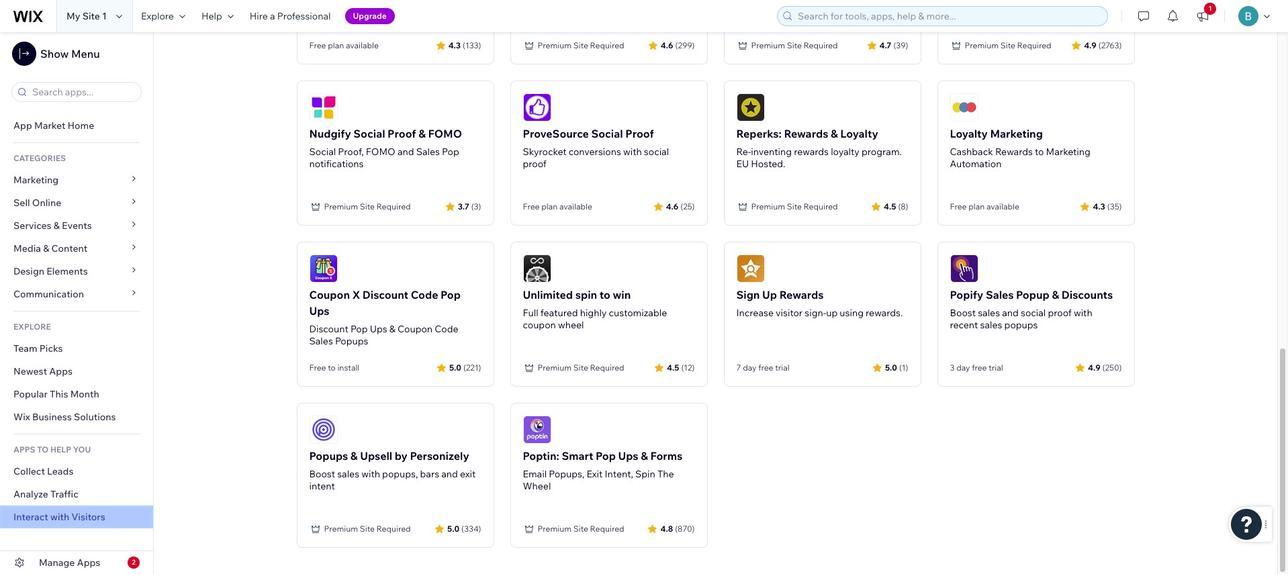 Task type: describe. For each thing, give the bounding box(es) containing it.
plan for provesource social proof
[[542, 202, 558, 212]]

premium site required for 4.5 (8)
[[751, 202, 838, 212]]

4.3 (133)
[[448, 40, 481, 50]]

explore
[[13, 322, 51, 332]]

exit
[[587, 468, 603, 480]]

show
[[40, 47, 69, 60]]

popular this month
[[13, 388, 99, 400]]

this
[[50, 388, 68, 400]]

design elements
[[13, 265, 88, 277]]

5.0 (1)
[[885, 362, 909, 372]]

with inside interact with visitors link
[[50, 511, 69, 523]]

site for 4.8 (870)
[[574, 524, 588, 534]]

with inside provesource social proof skyrocket conversions with social proof
[[623, 146, 642, 158]]

marketing inside marketing link
[[13, 174, 59, 186]]

4.5 for unlimited spin to win
[[667, 362, 679, 372]]

popups & upsell by personizely boost sales with popups, bars and exit intent
[[309, 449, 476, 492]]

5.0 for sign up rewards
[[885, 362, 897, 372]]

premium for 4.5 (8)
[[751, 202, 785, 212]]

marketing link
[[0, 169, 153, 191]]

newest
[[13, 365, 47, 378]]

upgrade
[[353, 11, 387, 21]]

up
[[826, 307, 838, 319]]

4.9 (250)
[[1088, 362, 1122, 372]]

premium site required for 3.7 (3)
[[324, 202, 411, 212]]

pop inside nudgify social proof & fomo social proof, fomo and sales pop notifications
[[442, 146, 459, 158]]

sidebar element
[[0, 32, 154, 574]]

free to install
[[309, 363, 360, 373]]

and inside popify sales popup & discounts boost sales and social proof with recent sales popups
[[1002, 307, 1019, 319]]

free for coupon x discount code pop ups
[[309, 363, 326, 373]]

social for provesource
[[591, 127, 623, 140]]

4.7
[[880, 40, 892, 50]]

proof inside popify sales popup & discounts boost sales and social proof with recent sales popups
[[1048, 307, 1072, 319]]

provesource social proof logo image
[[523, 93, 551, 122]]

required for 4.5 (8)
[[804, 202, 838, 212]]

(1)
[[899, 362, 909, 372]]

elements
[[46, 265, 88, 277]]

required for 4.6 (299)
[[590, 40, 624, 50]]

business
[[32, 411, 72, 423]]

required for 5.0 (334)
[[377, 524, 411, 534]]

sign up rewards increase visitor sign-up using rewards.
[[737, 288, 903, 319]]

show menu button
[[12, 42, 100, 66]]

sales inside popify sales popup & discounts boost sales and social proof with recent sales popups
[[986, 288, 1014, 302]]

rewards inside sign up rewards increase visitor sign-up using rewards.
[[780, 288, 824, 302]]

0 horizontal spatial plan
[[328, 40, 344, 50]]

nudgify social proof & fomo social proof, fomo and sales pop notifications
[[309, 127, 462, 170]]

wheel
[[558, 319, 584, 331]]

(2763)
[[1099, 40, 1122, 50]]

manage
[[39, 557, 75, 569]]

1 horizontal spatial fomo
[[428, 127, 462, 140]]

hire
[[250, 10, 268, 22]]

cashback
[[950, 146, 993, 158]]

premium site required for 5.0 (334)
[[324, 524, 411, 534]]

social inside provesource social proof skyrocket conversions with social proof
[[644, 146, 669, 158]]

premium for 3.7 (3)
[[324, 202, 358, 212]]

2 horizontal spatial marketing
[[1046, 146, 1091, 158]]

social inside popify sales popup & discounts boost sales and social proof with recent sales popups
[[1021, 307, 1046, 319]]

eu
[[737, 158, 749, 170]]

free down professional
[[309, 40, 326, 50]]

required for 4.5 (12)
[[590, 363, 624, 373]]

4.3 (35)
[[1093, 201, 1122, 211]]

4.5 for reperks: rewards & loyalty
[[884, 201, 896, 211]]

using
[[840, 307, 864, 319]]

picks
[[39, 343, 63, 355]]

sales inside coupon x discount code pop ups discount pop ups & coupon code sales popups
[[309, 335, 333, 347]]

boost for popify
[[950, 307, 976, 319]]

site for 4.5 (8)
[[787, 202, 802, 212]]

spin
[[635, 468, 655, 480]]

highly
[[580, 307, 607, 319]]

by
[[395, 449, 408, 463]]

apps to help you
[[13, 445, 91, 455]]

rewards.
[[866, 307, 903, 319]]

required for 4.8 (870)
[[590, 524, 624, 534]]

day for popify
[[957, 363, 970, 373]]

popups & upsell by personizely logo image
[[309, 416, 338, 444]]

4.9 for 4.9 (2763)
[[1084, 40, 1097, 50]]

trial for up
[[775, 363, 790, 373]]

available for provesource social proof
[[560, 202, 592, 212]]

4.8 (870)
[[661, 524, 695, 534]]

provesource
[[523, 127, 589, 140]]

site for 4.7 (39)
[[787, 40, 802, 50]]

help button
[[193, 0, 242, 32]]

site for 4.5 (12)
[[574, 363, 588, 373]]

popup
[[1016, 288, 1050, 302]]

1 vertical spatial coupon
[[398, 323, 433, 335]]

with inside popups & upsell by personizely boost sales with popups, bars and exit intent
[[362, 468, 380, 480]]

and inside nudgify social proof & fomo social proof, fomo and sales pop notifications
[[398, 146, 414, 158]]

communication link
[[0, 283, 153, 306]]

the
[[658, 468, 674, 480]]

conversions
[[569, 146, 621, 158]]

proof inside provesource social proof skyrocket conversions with social proof
[[523, 158, 547, 170]]

featured
[[541, 307, 578, 319]]

recent
[[950, 319, 978, 331]]

sell
[[13, 197, 30, 209]]

4.5 (12)
[[667, 362, 695, 372]]

loyalty
[[831, 146, 860, 158]]

3
[[950, 363, 955, 373]]

1 vertical spatial fomo
[[366, 146, 395, 158]]

nudgify social proof & fomo logo image
[[309, 93, 338, 122]]

free for sign
[[759, 363, 774, 373]]

sign up rewards logo image
[[737, 255, 765, 283]]

0 vertical spatial coupon
[[309, 288, 350, 302]]

sales right recent
[[980, 319, 1003, 331]]

premium site required for 4.5 (12)
[[538, 363, 624, 373]]

bars
[[420, 468, 439, 480]]

proof,
[[338, 146, 364, 158]]

premium for 4.9 (2763)
[[965, 40, 999, 50]]

hire a professional
[[250, 10, 331, 22]]

(221)
[[463, 362, 481, 372]]

premium site required for 4.7 (39)
[[751, 40, 838, 50]]

premium site required for 4.9 (2763)
[[965, 40, 1052, 50]]

media & content link
[[0, 237, 153, 260]]

design
[[13, 265, 44, 277]]

automation
[[950, 158, 1002, 170]]

& inside coupon x discount code pop ups discount pop ups & coupon code sales popups
[[389, 323, 396, 335]]

design elements link
[[0, 260, 153, 283]]

3.7
[[458, 201, 469, 211]]

3 day free trial
[[950, 363, 1003, 373]]

0 horizontal spatial 1
[[102, 10, 107, 22]]

popify sales popup & discounts logo image
[[950, 255, 978, 283]]

loyalty marketing logo image
[[950, 93, 978, 122]]

(35)
[[1108, 201, 1122, 211]]

online
[[32, 197, 61, 209]]

you
[[73, 445, 91, 455]]

inventing
[[751, 146, 792, 158]]

rewards
[[794, 146, 829, 158]]

with inside popify sales popup & discounts boost sales and social proof with recent sales popups
[[1074, 307, 1093, 319]]

personizely
[[410, 449, 469, 463]]

2
[[132, 558, 136, 567]]

events
[[62, 220, 92, 232]]

unlimited spin to win logo image
[[523, 255, 551, 283]]

4.6 for 4.6 (299)
[[661, 40, 673, 50]]

sell online link
[[0, 191, 153, 214]]

popify sales popup & discounts boost sales and social proof with recent sales popups
[[950, 288, 1113, 331]]

solutions
[[74, 411, 116, 423]]

program.
[[862, 146, 902, 158]]

and inside popups & upsell by personizely boost sales with popups, bars and exit intent
[[441, 468, 458, 480]]

explore
[[141, 10, 174, 22]]

unlimited
[[523, 288, 573, 302]]

email
[[523, 468, 547, 480]]

app market home
[[13, 120, 94, 132]]

intent
[[309, 480, 335, 492]]

& inside nudgify social proof & fomo social proof, fomo and sales pop notifications
[[419, 127, 426, 140]]

notifications
[[309, 158, 364, 170]]

poptin: smart pop ups & forms logo image
[[523, 416, 551, 444]]

discounts
[[1062, 288, 1113, 302]]



Task type: vqa. For each thing, say whether or not it's contained in the screenshot.
filters:
no



Task type: locate. For each thing, give the bounding box(es) containing it.
available down the "automation"
[[987, 202, 1020, 212]]

proof inside provesource social proof skyrocket conversions with social proof
[[626, 127, 654, 140]]

premium down search for tools, apps, help & more... field
[[965, 40, 999, 50]]

4.6 (299)
[[661, 40, 695, 50]]

1 free from the left
[[759, 363, 774, 373]]

1 horizontal spatial free
[[972, 363, 987, 373]]

2 proof from the left
[[626, 127, 654, 140]]

premium down hosted.
[[751, 202, 785, 212]]

0 vertical spatial apps
[[49, 365, 73, 378]]

2 horizontal spatial free plan available
[[950, 202, 1020, 212]]

unlimited spin to win full featured highly customizable coupon wheel
[[523, 288, 667, 331]]

boost down popups & upsell by personizely logo
[[309, 468, 335, 480]]

apps right manage
[[77, 557, 100, 569]]

5.0 left (221)
[[449, 362, 461, 372]]

free plan available for provesource
[[523, 202, 592, 212]]

free right (3)
[[523, 202, 540, 212]]

to
[[1035, 146, 1044, 158], [600, 288, 611, 302], [328, 363, 336, 373]]

1 trial from the left
[[775, 363, 790, 373]]

boost down popify
[[950, 307, 976, 319]]

(133)
[[463, 40, 481, 50]]

free
[[309, 40, 326, 50], [523, 202, 540, 212], [950, 202, 967, 212], [309, 363, 326, 373]]

reperks:
[[737, 127, 782, 140]]

1 vertical spatial 4.3
[[1093, 201, 1106, 211]]

1 vertical spatial marketing
[[1046, 146, 1091, 158]]

analyze
[[13, 488, 48, 500]]

0 horizontal spatial day
[[743, 363, 757, 373]]

loyalty marketing cashback rewards to marketing automation
[[950, 127, 1091, 170]]

to left install
[[328, 363, 336, 373]]

5.0 for popups & upsell by personizely
[[447, 524, 460, 534]]

day right 7
[[743, 363, 757, 373]]

loyalty inside loyalty marketing cashback rewards to marketing automation
[[950, 127, 988, 140]]

site for 3.7 (3)
[[360, 202, 375, 212]]

0 horizontal spatial discount
[[309, 323, 348, 335]]

and down popup
[[1002, 307, 1019, 319]]

2 loyalty from the left
[[950, 127, 988, 140]]

4.6 for 4.6 (25)
[[666, 201, 679, 211]]

free for loyalty marketing
[[950, 202, 967, 212]]

premium
[[538, 40, 572, 50], [751, 40, 785, 50], [965, 40, 999, 50], [324, 202, 358, 212], [751, 202, 785, 212], [538, 363, 572, 373], [324, 524, 358, 534], [538, 524, 572, 534]]

premium down coupon
[[538, 363, 572, 373]]

market
[[34, 120, 65, 132]]

newest apps
[[13, 365, 73, 378]]

1 vertical spatial sales
[[986, 288, 1014, 302]]

poptin: smart pop ups & forms email popups, exit intent, spin the wheel
[[523, 449, 683, 492]]

proof down provesource
[[523, 158, 547, 170]]

to inside unlimited spin to win full featured highly customizable coupon wheel
[[600, 288, 611, 302]]

sales for popify sales popup & discounts
[[978, 307, 1000, 319]]

rewards up visitor at the right
[[780, 288, 824, 302]]

social down popup
[[1021, 307, 1046, 319]]

4.3 for 4.3 (133)
[[448, 40, 461, 50]]

popups
[[1005, 319, 1038, 331]]

social up 4.6 (25)
[[644, 146, 669, 158]]

5.0
[[449, 362, 461, 372], [885, 362, 897, 372], [447, 524, 460, 534]]

4.9 left (250)
[[1088, 362, 1101, 372]]

4.3
[[448, 40, 461, 50], [1093, 201, 1106, 211]]

2 horizontal spatial plan
[[969, 202, 985, 212]]

0 horizontal spatial loyalty
[[841, 127, 878, 140]]

4.5 (8)
[[884, 201, 909, 211]]

premium for 4.7 (39)
[[751, 40, 785, 50]]

re-
[[737, 146, 751, 158]]

trial right 7
[[775, 363, 790, 373]]

visitors
[[71, 511, 105, 523]]

trial
[[775, 363, 790, 373], [989, 363, 1003, 373]]

premium for 4.5 (12)
[[538, 363, 572, 373]]

1 horizontal spatial boost
[[950, 307, 976, 319]]

0 horizontal spatial social
[[644, 146, 669, 158]]

required for 3.7 (3)
[[377, 202, 411, 212]]

premium site required for 4.8 (870)
[[538, 524, 624, 534]]

free plan available for loyalty
[[950, 202, 1020, 212]]

0 vertical spatial boost
[[950, 307, 976, 319]]

1 horizontal spatial day
[[957, 363, 970, 373]]

to left win
[[600, 288, 611, 302]]

5.0 for coupon x discount code pop ups
[[449, 362, 461, 372]]

premium for 4.6 (299)
[[538, 40, 572, 50]]

rewards up rewards at the right
[[784, 127, 829, 140]]

site for 4.9 (2763)
[[1001, 40, 1016, 50]]

proof
[[388, 127, 416, 140], [626, 127, 654, 140]]

content
[[51, 242, 88, 255]]

trial right 3
[[989, 363, 1003, 373]]

0 horizontal spatial social
[[309, 146, 336, 158]]

media & content
[[13, 242, 88, 255]]

apps for manage apps
[[77, 557, 100, 569]]

social for nudgify
[[354, 127, 385, 140]]

rewards right cashback
[[995, 146, 1033, 158]]

coupon
[[523, 319, 556, 331]]

&
[[419, 127, 426, 140], [831, 127, 838, 140], [54, 220, 60, 232], [43, 242, 49, 255], [1052, 288, 1059, 302], [389, 323, 396, 335], [351, 449, 358, 463], [641, 449, 648, 463]]

1 vertical spatial to
[[600, 288, 611, 302]]

premium for 5.0 (334)
[[324, 524, 358, 534]]

1 vertical spatial 4.6
[[666, 201, 679, 211]]

code
[[411, 288, 438, 302], [435, 323, 459, 335]]

0 horizontal spatial and
[[398, 146, 414, 158]]

day for sign
[[743, 363, 757, 373]]

0 vertical spatial ups
[[309, 304, 330, 318]]

0 vertical spatial and
[[398, 146, 414, 158]]

with down discounts
[[1074, 307, 1093, 319]]

available down upgrade button at the left of the page
[[346, 40, 379, 50]]

0 horizontal spatial trial
[[775, 363, 790, 373]]

0 vertical spatial popups
[[335, 335, 368, 347]]

1 horizontal spatial plan
[[542, 202, 558, 212]]

wheel
[[523, 480, 551, 492]]

free plan available down upgrade button at the left of the page
[[309, 40, 379, 50]]

1 horizontal spatial loyalty
[[950, 127, 988, 140]]

2 horizontal spatial ups
[[618, 449, 639, 463]]

plan down the "automation"
[[969, 202, 985, 212]]

free down the "automation"
[[950, 202, 967, 212]]

0 horizontal spatial ups
[[309, 304, 330, 318]]

premium down notifications
[[324, 202, 358, 212]]

to
[[37, 445, 49, 455]]

wix business solutions link
[[0, 406, 153, 429]]

social inside provesource social proof skyrocket conversions with social proof
[[591, 127, 623, 140]]

2 horizontal spatial sales
[[986, 288, 1014, 302]]

1 horizontal spatial 4.3
[[1093, 201, 1106, 211]]

apps up this
[[49, 365, 73, 378]]

forms
[[651, 449, 683, 463]]

newest apps link
[[0, 360, 153, 383]]

0 horizontal spatial coupon
[[309, 288, 350, 302]]

plan down professional
[[328, 40, 344, 50]]

sales right intent
[[337, 468, 359, 480]]

1 horizontal spatial to
[[600, 288, 611, 302]]

wix
[[13, 411, 30, 423]]

0 horizontal spatial to
[[328, 363, 336, 373]]

help
[[50, 445, 71, 455]]

1 horizontal spatial marketing
[[990, 127, 1043, 140]]

proof down popup
[[1048, 307, 1072, 319]]

sales inside nudgify social proof & fomo social proof, fomo and sales pop notifications
[[416, 146, 440, 158]]

visitor
[[776, 307, 803, 319]]

4.5 left '(8)'
[[884, 201, 896, 211]]

0 vertical spatial discount
[[363, 288, 408, 302]]

1 horizontal spatial proof
[[626, 127, 654, 140]]

plan down the skyrocket
[[542, 202, 558, 212]]

& inside poptin: smart pop ups & forms email popups, exit intent, spin the wheel
[[641, 449, 648, 463]]

(8)
[[898, 201, 909, 211]]

social
[[644, 146, 669, 158], [1021, 307, 1046, 319]]

0 horizontal spatial free plan available
[[309, 40, 379, 50]]

1 horizontal spatial 4.5
[[884, 201, 896, 211]]

interact
[[13, 511, 48, 523]]

premium down intent
[[324, 524, 358, 534]]

4.6 left (25)
[[666, 201, 679, 211]]

2 vertical spatial and
[[441, 468, 458, 480]]

analyze traffic
[[13, 488, 78, 500]]

2 horizontal spatial available
[[987, 202, 1020, 212]]

available for loyalty marketing
[[987, 202, 1020, 212]]

marketing
[[990, 127, 1043, 140], [1046, 146, 1091, 158], [13, 174, 59, 186]]

2 day from the left
[[957, 363, 970, 373]]

2 vertical spatial rewards
[[780, 288, 824, 302]]

popups inside coupon x discount code pop ups discount pop ups & coupon code sales popups
[[335, 335, 368, 347]]

(12)
[[681, 362, 695, 372]]

Search apps... field
[[28, 83, 137, 101]]

premium up reperks: rewards & loyalty logo
[[751, 40, 785, 50]]

communication
[[13, 288, 86, 300]]

1 vertical spatial ups
[[370, 323, 387, 335]]

0 vertical spatial social
[[644, 146, 669, 158]]

site
[[82, 10, 100, 22], [574, 40, 588, 50], [787, 40, 802, 50], [1001, 40, 1016, 50], [360, 202, 375, 212], [787, 202, 802, 212], [574, 363, 588, 373], [360, 524, 375, 534], [574, 524, 588, 534]]

boost for popups
[[309, 468, 335, 480]]

4.5 left '(12)'
[[667, 362, 679, 372]]

trial for sales
[[989, 363, 1003, 373]]

0 horizontal spatial apps
[[49, 365, 73, 378]]

social down nudgify
[[309, 146, 336, 158]]

to inside loyalty marketing cashback rewards to marketing automation
[[1035, 146, 1044, 158]]

1 horizontal spatial available
[[560, 202, 592, 212]]

and right proof,
[[398, 146, 414, 158]]

discount right x
[[363, 288, 408, 302]]

Search for tools, apps, help & more... field
[[794, 7, 1104, 26]]

0 vertical spatial fomo
[[428, 127, 462, 140]]

2 vertical spatial to
[[328, 363, 336, 373]]

leads
[[47, 466, 74, 478]]

a
[[270, 10, 275, 22]]

5.0 left (334)
[[447, 524, 460, 534]]

0 vertical spatial 4.9
[[1084, 40, 1097, 50]]

1 vertical spatial apps
[[77, 557, 100, 569]]

4.9 for 4.9 (250)
[[1088, 362, 1101, 372]]

2 trial from the left
[[989, 363, 1003, 373]]

x
[[352, 288, 360, 302]]

manage apps
[[39, 557, 100, 569]]

2 horizontal spatial and
[[1002, 307, 1019, 319]]

discount up free to install
[[309, 323, 348, 335]]

0 horizontal spatial proof
[[388, 127, 416, 140]]

popups down popups & upsell by personizely logo
[[309, 449, 348, 463]]

home
[[68, 120, 94, 132]]

discount
[[363, 288, 408, 302], [309, 323, 348, 335]]

smart
[[562, 449, 593, 463]]

0 vertical spatial 4.5
[[884, 201, 896, 211]]

1 vertical spatial and
[[1002, 307, 1019, 319]]

1 horizontal spatial sales
[[416, 146, 440, 158]]

upsell
[[360, 449, 392, 463]]

with down upsell
[[362, 468, 380, 480]]

sales down popify
[[978, 307, 1000, 319]]

1 day from the left
[[743, 363, 757, 373]]

4.8
[[661, 524, 673, 534]]

month
[[70, 388, 99, 400]]

1 vertical spatial social
[[1021, 307, 1046, 319]]

available down conversions
[[560, 202, 592, 212]]

0 horizontal spatial available
[[346, 40, 379, 50]]

0 vertical spatial sales
[[416, 146, 440, 158]]

1 horizontal spatial proof
[[1048, 307, 1072, 319]]

0 horizontal spatial boost
[[309, 468, 335, 480]]

4.3 left (133)
[[448, 40, 461, 50]]

apps
[[49, 365, 73, 378], [77, 557, 100, 569]]

1 horizontal spatial trial
[[989, 363, 1003, 373]]

(25)
[[681, 201, 695, 211]]

required for 4.9 (2763)
[[1017, 40, 1052, 50]]

proof for conversions
[[626, 127, 654, 140]]

0 vertical spatial rewards
[[784, 127, 829, 140]]

4.6 (25)
[[666, 201, 695, 211]]

team picks
[[13, 343, 63, 355]]

required for 4.7 (39)
[[804, 40, 838, 50]]

7 day free trial
[[737, 363, 790, 373]]

hosted.
[[751, 158, 786, 170]]

free right 7
[[759, 363, 774, 373]]

pop inside poptin: smart pop ups & forms email popups, exit intent, spin the wheel
[[596, 449, 616, 463]]

1 proof from the left
[[388, 127, 416, 140]]

day
[[743, 363, 757, 373], [957, 363, 970, 373]]

increase
[[737, 307, 774, 319]]

4.3 for 4.3 (35)
[[1093, 201, 1106, 211]]

win
[[613, 288, 631, 302]]

0 horizontal spatial sales
[[309, 335, 333, 347]]

1 horizontal spatial free plan available
[[523, 202, 592, 212]]

proof inside nudgify social proof & fomo social proof, fomo and sales pop notifications
[[388, 127, 416, 140]]

sales for popups & upsell by personizely
[[337, 468, 359, 480]]

1 horizontal spatial social
[[1021, 307, 1046, 319]]

proof for fomo
[[388, 127, 416, 140]]

free for popify
[[972, 363, 987, 373]]

site for 5.0 (334)
[[360, 524, 375, 534]]

premium site required for 4.6 (299)
[[538, 40, 624, 50]]

0 vertical spatial to
[[1035, 146, 1044, 158]]

2 vertical spatial sales
[[309, 335, 333, 347]]

boost inside popify sales popup & discounts boost sales and social proof with recent sales popups
[[950, 307, 976, 319]]

social up proof,
[[354, 127, 385, 140]]

0 vertical spatial 4.6
[[661, 40, 673, 50]]

1 horizontal spatial and
[[441, 468, 458, 480]]

0 vertical spatial 4.3
[[448, 40, 461, 50]]

plan for loyalty marketing
[[969, 202, 985, 212]]

4.9 (2763)
[[1084, 40, 1122, 50]]

proof
[[523, 158, 547, 170], [1048, 307, 1072, 319]]

premium up provesource social proof logo
[[538, 40, 572, 50]]

social up conversions
[[591, 127, 623, 140]]

loyalty up cashback
[[950, 127, 988, 140]]

ups inside poptin: smart pop ups & forms email popups, exit intent, spin the wheel
[[618, 449, 639, 463]]

4.6 left (299)
[[661, 40, 673, 50]]

1 horizontal spatial ups
[[370, 323, 387, 335]]

2 vertical spatial marketing
[[13, 174, 59, 186]]

to right the "automation"
[[1035, 146, 1044, 158]]

with right conversions
[[623, 146, 642, 158]]

free plan available down the skyrocket
[[523, 202, 592, 212]]

4.9 left (2763)
[[1084, 40, 1097, 50]]

4.3 left '(35)'
[[1093, 201, 1106, 211]]

day right 3
[[957, 363, 970, 373]]

reperks: rewards & loyalty logo image
[[737, 93, 765, 122]]

1 vertical spatial 4.9
[[1088, 362, 1101, 372]]

1 vertical spatial discount
[[309, 323, 348, 335]]

coupon x discount code pop ups logo image
[[309, 255, 338, 283]]

with
[[623, 146, 642, 158], [1074, 307, 1093, 319], [362, 468, 380, 480], [50, 511, 69, 523]]

0 vertical spatial proof
[[523, 158, 547, 170]]

4.5
[[884, 201, 896, 211], [667, 362, 679, 372]]

site for 4.6 (299)
[[574, 40, 588, 50]]

0 horizontal spatial fomo
[[366, 146, 395, 158]]

premium down wheel
[[538, 524, 572, 534]]

free left install
[[309, 363, 326, 373]]

sign-
[[805, 307, 826, 319]]

sales
[[978, 307, 1000, 319], [980, 319, 1003, 331], [337, 468, 359, 480]]

reperks: rewards & loyalty re-inventing rewards loyalty program. eu hosted.
[[737, 127, 902, 170]]

collect leads
[[13, 466, 74, 478]]

0 horizontal spatial 4.3
[[448, 40, 461, 50]]

0 horizontal spatial free
[[759, 363, 774, 373]]

with down traffic
[[50, 511, 69, 523]]

1 vertical spatial rewards
[[995, 146, 1033, 158]]

0 vertical spatial code
[[411, 288, 438, 302]]

loyalty inside reperks: rewards & loyalty re-inventing rewards loyalty program. eu hosted.
[[841, 127, 878, 140]]

1 horizontal spatial coupon
[[398, 323, 433, 335]]

popups up install
[[335, 335, 368, 347]]

1 vertical spatial 4.5
[[667, 362, 679, 372]]

exit
[[460, 468, 476, 480]]

premium for 4.8 (870)
[[538, 524, 572, 534]]

free plan available down the "automation"
[[950, 202, 1020, 212]]

0 horizontal spatial proof
[[523, 158, 547, 170]]

popular
[[13, 388, 48, 400]]

0 vertical spatial marketing
[[990, 127, 1043, 140]]

& inside popify sales popup & discounts boost sales and social proof with recent sales popups
[[1052, 288, 1059, 302]]

free right 3
[[972, 363, 987, 373]]

2 free from the left
[[972, 363, 987, 373]]

apps for newest apps
[[49, 365, 73, 378]]

1 vertical spatial proof
[[1048, 307, 1072, 319]]

popups inside popups & upsell by personizely boost sales with popups, bars and exit intent
[[309, 449, 348, 463]]

0 horizontal spatial marketing
[[13, 174, 59, 186]]

1 inside 1 button
[[1209, 4, 1212, 13]]

loyalty up loyalty
[[841, 127, 878, 140]]

pop
[[442, 146, 459, 158], [441, 288, 461, 302], [351, 323, 368, 335], [596, 449, 616, 463]]

required
[[590, 40, 624, 50], [804, 40, 838, 50], [1017, 40, 1052, 50], [377, 202, 411, 212], [804, 202, 838, 212], [590, 363, 624, 373], [377, 524, 411, 534], [590, 524, 624, 534]]

5.0 (221)
[[449, 362, 481, 372]]

1 horizontal spatial apps
[[77, 557, 100, 569]]

2 horizontal spatial social
[[591, 127, 623, 140]]

sales inside popups & upsell by personizely boost sales with popups, bars and exit intent
[[337, 468, 359, 480]]

& inside popups & upsell by personizely boost sales with popups, bars and exit intent
[[351, 449, 358, 463]]

1 horizontal spatial social
[[354, 127, 385, 140]]

1 vertical spatial code
[[435, 323, 459, 335]]

app market home link
[[0, 114, 153, 137]]

rewards inside reperks: rewards & loyalty re-inventing rewards loyalty program. eu hosted.
[[784, 127, 829, 140]]

1 vertical spatial popups
[[309, 449, 348, 463]]

1 loyalty from the left
[[841, 127, 878, 140]]

1 vertical spatial boost
[[309, 468, 335, 480]]

rewards inside loyalty marketing cashback rewards to marketing automation
[[995, 146, 1033, 158]]

free for provesource social proof
[[523, 202, 540, 212]]

boost inside popups & upsell by personizely boost sales with popups, bars and exit intent
[[309, 468, 335, 480]]

5.0 left (1)
[[885, 362, 897, 372]]

and left "exit"
[[441, 468, 458, 480]]

2 vertical spatial ups
[[618, 449, 639, 463]]

4.7 (39)
[[880, 40, 909, 50]]

0 horizontal spatial 4.5
[[667, 362, 679, 372]]

(299)
[[675, 40, 695, 50]]

1 horizontal spatial discount
[[363, 288, 408, 302]]

& inside reperks: rewards & loyalty re-inventing rewards loyalty program. eu hosted.
[[831, 127, 838, 140]]

hire a professional link
[[242, 0, 339, 32]]

interact with visitors
[[13, 511, 105, 523]]

2 horizontal spatial to
[[1035, 146, 1044, 158]]



